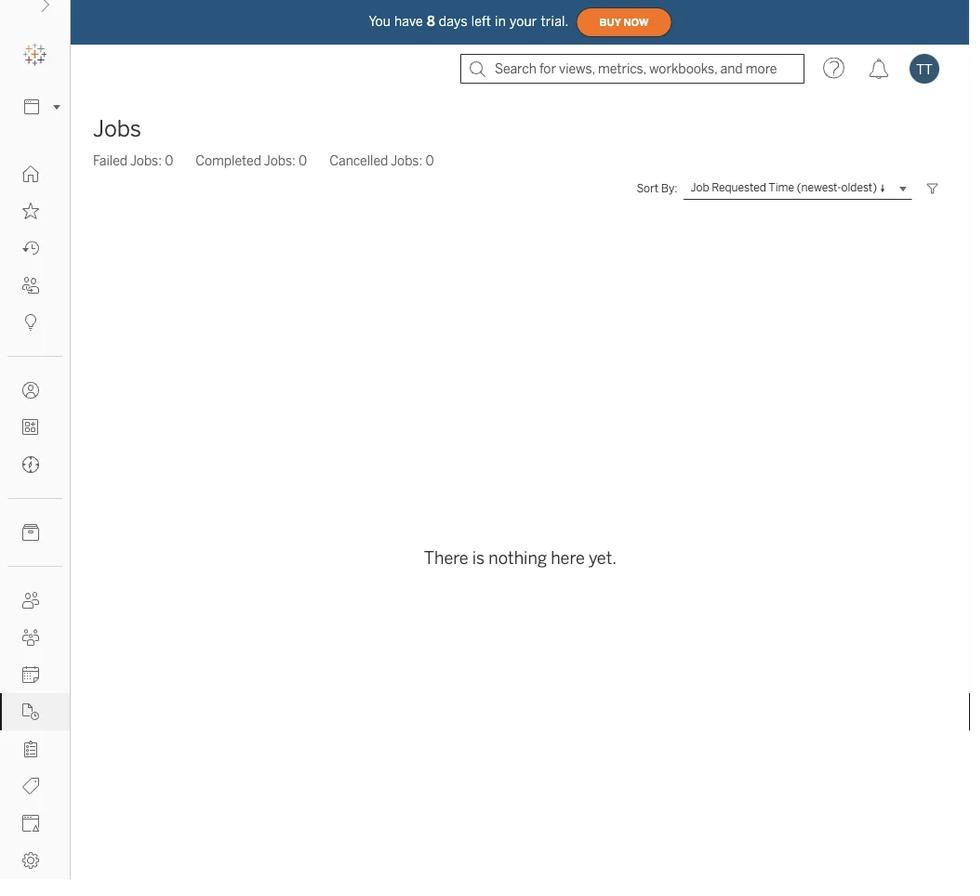 Task type: vqa. For each thing, say whether or not it's contained in the screenshot.
2nd '0' from right
yes



Task type: locate. For each thing, give the bounding box(es) containing it.
left
[[471, 14, 491, 29]]

time
[[769, 181, 794, 195]]

2 0 from the left
[[299, 153, 307, 168]]

1 jobs: from the left
[[130, 153, 162, 168]]

job requested time (newest-oldest)
[[691, 181, 877, 195]]

jobs: for failed
[[130, 153, 162, 168]]

0 right failed
[[165, 153, 173, 168]]

cancelled
[[329, 153, 388, 168]]

job requested time (newest-oldest) button
[[683, 178, 913, 200]]

1 0 from the left
[[165, 153, 173, 168]]

failed jobs: 0
[[93, 153, 173, 168]]

2 jobs: from the left
[[264, 153, 296, 168]]

jobs:
[[130, 153, 162, 168], [264, 153, 296, 168], [391, 153, 423, 168]]

failed
[[93, 153, 128, 168]]

0 for failed jobs: 0
[[165, 153, 173, 168]]

2 horizontal spatial jobs:
[[391, 153, 423, 168]]

1 horizontal spatial 0
[[299, 153, 307, 168]]

jobs: right cancelled
[[391, 153, 423, 168]]

there
[[424, 549, 469, 569]]

jobs: right completed
[[264, 153, 296, 168]]

0
[[165, 153, 173, 168], [299, 153, 307, 168], [425, 153, 434, 168]]

nothing
[[489, 549, 547, 569]]

3 jobs: from the left
[[391, 153, 423, 168]]

by:
[[661, 182, 678, 195]]

2 horizontal spatial 0
[[425, 153, 434, 168]]

have
[[394, 14, 423, 29]]

trial.
[[541, 14, 569, 29]]

sort
[[637, 182, 659, 195]]

jobs: right failed
[[130, 153, 162, 168]]

yet.
[[589, 549, 617, 569]]

0 horizontal spatial 0
[[165, 153, 173, 168]]

buy
[[600, 17, 621, 28]]

0 for cancelled jobs: 0
[[425, 153, 434, 168]]

0 right cancelled
[[425, 153, 434, 168]]

main navigation. press the up and down arrow keys to access links. element
[[0, 155, 70, 880]]

you have 8 days left in your trial.
[[369, 14, 569, 29]]

completed jobs: 0
[[196, 153, 307, 168]]

0 horizontal spatial jobs:
[[130, 153, 162, 168]]

buy now button
[[576, 7, 672, 37]]

there is nothing here yet.
[[424, 549, 617, 569]]

3 0 from the left
[[425, 153, 434, 168]]

buy now
[[600, 17, 649, 28]]

0 left cancelled
[[299, 153, 307, 168]]

1 horizontal spatial jobs:
[[264, 153, 296, 168]]



Task type: describe. For each thing, give the bounding box(es) containing it.
requested
[[712, 181, 766, 195]]

cancelled jobs: 0
[[329, 153, 434, 168]]

sort by:
[[637, 182, 678, 195]]

is
[[472, 549, 485, 569]]

job
[[691, 181, 709, 195]]

8
[[427, 14, 435, 29]]

days
[[439, 14, 468, 29]]

you
[[369, 14, 391, 29]]

navigation panel element
[[0, 36, 70, 880]]

0 for completed jobs: 0
[[299, 153, 307, 168]]

(newest-
[[797, 181, 841, 195]]

your
[[510, 14, 537, 29]]

here
[[551, 549, 585, 569]]

oldest)
[[841, 181, 877, 195]]

jobs: for completed
[[264, 153, 296, 168]]

jobs: for cancelled
[[391, 153, 423, 168]]

Search for views, metrics, workbooks, and more text field
[[460, 54, 805, 84]]

in
[[495, 14, 506, 29]]

completed
[[196, 153, 261, 168]]

jobs
[[93, 116, 141, 142]]

now
[[624, 17, 649, 28]]



